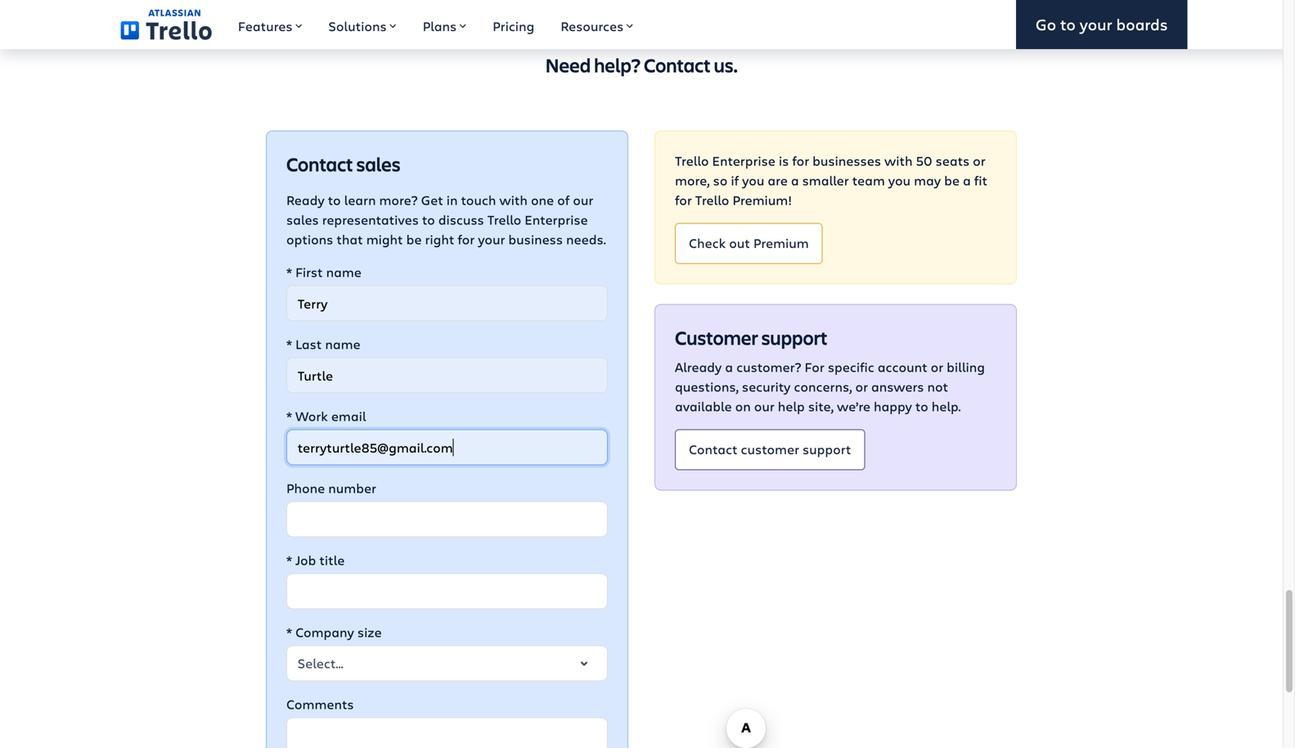 Task type: vqa. For each thing, say whether or not it's contained in the screenshot.
board icon
no



Task type: describe. For each thing, give the bounding box(es) containing it.
company
[[296, 623, 354, 641]]

learn
[[344, 191, 376, 209]]

billing
[[947, 358, 985, 376]]

0 horizontal spatial or
[[856, 378, 868, 395]]

job
[[296, 551, 316, 569]]

concerns,
[[794, 378, 853, 395]]

right
[[425, 231, 455, 248]]

on
[[736, 398, 751, 415]]

support inside customer support already a customer? for specific account or billing questions, security concerns, or answers not available on our help site, we're happy to help.
[[762, 325, 828, 350]]

premium
[[754, 234, 809, 252]]

comments
[[286, 695, 354, 713]]

contact for contact customer support
[[689, 440, 738, 458]]

* for * work email
[[286, 407, 292, 425]]

your inside ready to learn more? get in touch with one of our sales representatives to discuss trello enterprise options that might be right for your business needs.
[[478, 231, 505, 248]]

premium!
[[733, 191, 792, 209]]

Phone number telephone field
[[286, 501, 608, 537]]

help
[[778, 398, 805, 415]]

* company size
[[286, 623, 382, 641]]

* job title
[[286, 551, 345, 569]]

need
[[545, 52, 591, 78]]

plans button
[[410, 0, 480, 49]]

customer?
[[737, 358, 802, 376]]

to inside customer support already a customer? for specific account or billing questions, security concerns, or answers not available on our help site, we're happy to help.
[[916, 398, 929, 415]]

pricing link
[[480, 0, 548, 49]]

our inside customer support already a customer? for specific account or billing questions, security concerns, or answers not available on our help site, we're happy to help.
[[754, 398, 775, 415]]

solutions
[[329, 17, 387, 35]]

to inside go to your boards 'link'
[[1061, 14, 1076, 35]]

solutions button
[[316, 0, 410, 49]]

or for support
[[931, 358, 944, 376]]

* for * job title
[[286, 551, 292, 569]]

us.
[[714, 52, 738, 78]]

customer support already a customer? for specific account or billing questions, security concerns, or answers not available on our help site, we're happy to help.
[[675, 325, 985, 415]]

we're
[[837, 398, 871, 415]]

check
[[689, 234, 726, 252]]

is
[[779, 152, 789, 170]]

check out premium link
[[675, 223, 823, 264]]

or for enterprise
[[973, 152, 986, 170]]

plans
[[423, 17, 457, 35]]

50
[[916, 152, 933, 170]]

be inside trello enterprise is for businesses with 50 seats or more, so if you are a smaller team you may be a fit for trello premium!
[[945, 172, 960, 189]]

might
[[366, 231, 403, 248]]

email
[[331, 407, 366, 425]]

a inside customer support already a customer? for specific account or billing questions, security concerns, or answers not available on our help site, we're happy to help.
[[725, 358, 733, 376]]

1 vertical spatial support
[[803, 440, 852, 458]]

more,
[[675, 172, 710, 189]]

account
[[878, 358, 928, 376]]

go to your boards
[[1036, 14, 1168, 35]]

need help? contact us.
[[545, 52, 738, 78]]

for for team
[[675, 191, 692, 209]]

security
[[742, 378, 791, 395]]

resources button
[[548, 0, 647, 49]]

get
[[421, 191, 443, 209]]

name for * last name
[[325, 335, 361, 353]]

* work email
[[286, 407, 366, 425]]

enterprise inside ready to learn more? get in touch with one of our sales representatives to discuss trello enterprise options that might be right for your business needs.
[[525, 211, 588, 228]]

representatives
[[322, 211, 419, 228]]

* for * last name
[[286, 335, 292, 353]]

number
[[328, 479, 377, 497]]

site,
[[809, 398, 834, 415]]

pricing
[[493, 17, 535, 35]]

businesses
[[813, 152, 882, 170]]

* for * first name
[[286, 263, 292, 281]]

help?
[[594, 52, 641, 78]]

discuss
[[439, 211, 484, 228]]

in
[[447, 191, 458, 209]]

for
[[805, 358, 825, 376]]

go to your boards link
[[1017, 0, 1188, 49]]

be inside ready to learn more? get in touch with one of our sales representatives to discuss trello enterprise options that might be right for your business needs.
[[406, 231, 422, 248]]

phone number
[[286, 479, 377, 497]]

questions,
[[675, 378, 739, 395]]

customer
[[741, 440, 800, 458]]

business
[[509, 231, 563, 248]]

happy
[[874, 398, 913, 415]]

customer
[[675, 325, 759, 350]]

fit
[[975, 172, 988, 189]]

work
[[296, 407, 328, 425]]

with inside trello enterprise is for businesses with 50 seats or more, so if you are a smaller team you may be a fit for trello premium!
[[885, 152, 913, 170]]

one
[[531, 191, 554, 209]]

1 vertical spatial trello
[[696, 191, 730, 209]]

for for enterprise
[[458, 231, 475, 248]]

needs.
[[566, 231, 606, 248]]

out
[[729, 234, 750, 252]]

to down get
[[422, 211, 435, 228]]

first
[[296, 263, 323, 281]]



Task type: locate. For each thing, give the bounding box(es) containing it.
* left job
[[286, 551, 292, 569]]

trello down touch
[[488, 211, 522, 228]]

* last name
[[286, 335, 361, 353]]

1 horizontal spatial for
[[675, 191, 692, 209]]

0 horizontal spatial be
[[406, 231, 422, 248]]

for down more,
[[675, 191, 692, 209]]

2 vertical spatial for
[[458, 231, 475, 248]]

a up questions,
[[725, 358, 733, 376]]

with inside ready to learn more? get in touch with one of our sales representatives to discuss trello enterprise options that might be right for your business needs.
[[500, 191, 528, 209]]

1 horizontal spatial our
[[754, 398, 775, 415]]

you right if
[[742, 172, 765, 189]]

0 vertical spatial or
[[973, 152, 986, 170]]

team
[[853, 172, 885, 189]]

not
[[928, 378, 949, 395]]

1 horizontal spatial or
[[931, 358, 944, 376]]

contact
[[644, 52, 711, 78], [286, 151, 353, 177], [689, 440, 738, 458]]

name down that
[[326, 263, 362, 281]]

touch
[[461, 191, 496, 209]]

with left one
[[500, 191, 528, 209]]

2 vertical spatial or
[[856, 378, 868, 395]]

or
[[973, 152, 986, 170], [931, 358, 944, 376], [856, 378, 868, 395]]

a left fit
[[963, 172, 971, 189]]

0 vertical spatial enterprise
[[713, 152, 776, 170]]

be left right
[[406, 231, 422, 248]]

seats
[[936, 152, 970, 170]]

enterprise up if
[[713, 152, 776, 170]]

you
[[742, 172, 765, 189], [889, 172, 911, 189]]

0 horizontal spatial enterprise
[[525, 211, 588, 228]]

support down site,
[[803, 440, 852, 458]]

or up not
[[931, 358, 944, 376]]

0 horizontal spatial for
[[458, 231, 475, 248]]

your inside 'link'
[[1080, 14, 1113, 35]]

contact left us.
[[644, 52, 711, 78]]

0 horizontal spatial our
[[573, 191, 594, 209]]

already
[[675, 358, 722, 376]]

1 vertical spatial or
[[931, 358, 944, 376]]

more?
[[379, 191, 418, 209]]

for inside ready to learn more? get in touch with one of our sales representatives to discuss trello enterprise options that might be right for your business needs.
[[458, 231, 475, 248]]

0 vertical spatial our
[[573, 191, 594, 209]]

0 vertical spatial for
[[793, 152, 810, 170]]

3 * from the top
[[286, 407, 292, 425]]

title
[[320, 551, 345, 569]]

last
[[296, 335, 322, 353]]

phone
[[286, 479, 325, 497]]

1 vertical spatial for
[[675, 191, 692, 209]]

trello enterprise is for businesses with 50 seats or more, so if you are a smaller team you may be a fit for trello premium!
[[675, 152, 988, 209]]

1 vertical spatial our
[[754, 398, 775, 415]]

trello
[[675, 152, 709, 170], [696, 191, 730, 209], [488, 211, 522, 228]]

support
[[762, 325, 828, 350], [803, 440, 852, 458]]

1 horizontal spatial sales
[[357, 151, 401, 177]]

boards
[[1117, 14, 1168, 35]]

0 horizontal spatial with
[[500, 191, 528, 209]]

0 vertical spatial contact
[[644, 52, 711, 78]]

* for * company size
[[286, 623, 292, 641]]

are
[[768, 172, 788, 189]]

0 vertical spatial sales
[[357, 151, 401, 177]]

* left 'last'
[[286, 335, 292, 353]]

name
[[326, 263, 362, 281], [325, 335, 361, 353]]

2 you from the left
[[889, 172, 911, 189]]

you left may
[[889, 172, 911, 189]]

5 * from the top
[[286, 623, 292, 641]]

0 vertical spatial with
[[885, 152, 913, 170]]

check out premium
[[689, 234, 809, 252]]

sales inside ready to learn more? get in touch with one of our sales representatives to discuss trello enterprise options that might be right for your business needs.
[[286, 211, 319, 228]]

1 vertical spatial be
[[406, 231, 422, 248]]

0 vertical spatial name
[[326, 263, 362, 281]]

answers
[[872, 378, 924, 395]]

contact sales
[[286, 151, 401, 177]]

1 vertical spatial with
[[500, 191, 528, 209]]

2 horizontal spatial a
[[963, 172, 971, 189]]

sales
[[357, 151, 401, 177], [286, 211, 319, 228]]

your
[[1080, 14, 1113, 35], [478, 231, 505, 248]]

0 vertical spatial be
[[945, 172, 960, 189]]

for down the discuss
[[458, 231, 475, 248]]

available
[[675, 398, 732, 415]]

or inside trello enterprise is for businesses with 50 seats or more, so if you are a smaller team you may be a fit for trello premium!
[[973, 152, 986, 170]]

* left company
[[286, 623, 292, 641]]

if
[[731, 172, 739, 189]]

contact for contact sales
[[286, 151, 353, 177]]

* left work
[[286, 407, 292, 425]]

None text field
[[286, 573, 608, 610]]

ready to learn more? get in touch with one of our sales representatives to discuss trello enterprise options that might be right for your business needs.
[[286, 191, 606, 248]]

contact down available
[[689, 440, 738, 458]]

trello inside ready to learn more? get in touch with one of our sales representatives to discuss trello enterprise options that might be right for your business needs.
[[488, 211, 522, 228]]

2 * from the top
[[286, 335, 292, 353]]

your left boards
[[1080, 14, 1113, 35]]

go
[[1036, 14, 1057, 35]]

trello up more,
[[675, 152, 709, 170]]

0 horizontal spatial sales
[[286, 211, 319, 228]]

with left 50
[[885, 152, 913, 170]]

1 vertical spatial sales
[[286, 211, 319, 228]]

1 horizontal spatial you
[[889, 172, 911, 189]]

atlassian trello image
[[121, 9, 212, 40]]

or up fit
[[973, 152, 986, 170]]

enterprise inside trello enterprise is for businesses with 50 seats or more, so if you are a smaller team you may be a fit for trello premium!
[[713, 152, 776, 170]]

name right 'last'
[[325, 335, 361, 353]]

options
[[286, 231, 333, 248]]

None text field
[[286, 285, 608, 321], [286, 357, 608, 393], [286, 285, 608, 321], [286, 357, 608, 393]]

enterprise down of
[[525, 211, 588, 228]]

ready
[[286, 191, 325, 209]]

of
[[558, 191, 570, 209]]

may
[[914, 172, 941, 189]]

support up for
[[762, 325, 828, 350]]

name for * first name
[[326, 263, 362, 281]]

our inside ready to learn more? get in touch with one of our sales representatives to discuss trello enterprise options that might be right for your business needs.
[[573, 191, 594, 209]]

0 vertical spatial trello
[[675, 152, 709, 170]]

0 horizontal spatial you
[[742, 172, 765, 189]]

* left first
[[286, 263, 292, 281]]

be
[[945, 172, 960, 189], [406, 231, 422, 248]]

1 you from the left
[[742, 172, 765, 189]]

0 vertical spatial your
[[1080, 14, 1113, 35]]

features
[[238, 17, 293, 35]]

sales up learn
[[357, 151, 401, 177]]

2 horizontal spatial for
[[793, 152, 810, 170]]

so
[[713, 172, 728, 189]]

* first name
[[286, 263, 362, 281]]

for
[[793, 152, 810, 170], [675, 191, 692, 209], [458, 231, 475, 248]]

that
[[337, 231, 363, 248]]

to left learn
[[328, 191, 341, 209]]

0 horizontal spatial a
[[725, 358, 733, 376]]

size
[[358, 623, 382, 641]]

contact up ready
[[286, 151, 353, 177]]

trello down so
[[696, 191, 730, 209]]

or up we're
[[856, 378, 868, 395]]

1 * from the top
[[286, 263, 292, 281]]

features button
[[225, 0, 316, 49]]

enterprise
[[713, 152, 776, 170], [525, 211, 588, 228]]

be down seats in the right top of the page
[[945, 172, 960, 189]]

to right go
[[1061, 14, 1076, 35]]

1 horizontal spatial enterprise
[[713, 152, 776, 170]]

2 horizontal spatial or
[[973, 152, 986, 170]]

1 vertical spatial name
[[325, 335, 361, 353]]

*
[[286, 263, 292, 281], [286, 335, 292, 353], [286, 407, 292, 425], [286, 551, 292, 569], [286, 623, 292, 641]]

help.
[[932, 398, 961, 415]]

for right is
[[793, 152, 810, 170]]

None email field
[[286, 429, 608, 465]]

contact customer support link
[[675, 429, 866, 470]]

4 * from the top
[[286, 551, 292, 569]]

with
[[885, 152, 913, 170], [500, 191, 528, 209]]

1 horizontal spatial your
[[1080, 14, 1113, 35]]

0 vertical spatial support
[[762, 325, 828, 350]]

2 vertical spatial contact
[[689, 440, 738, 458]]

our right of
[[573, 191, 594, 209]]

contact customer support
[[689, 440, 852, 458]]

a
[[791, 172, 799, 189], [963, 172, 971, 189], [725, 358, 733, 376]]

resources
[[561, 17, 624, 35]]

2 vertical spatial trello
[[488, 211, 522, 228]]

to
[[1061, 14, 1076, 35], [328, 191, 341, 209], [422, 211, 435, 228], [916, 398, 929, 415]]

1 horizontal spatial with
[[885, 152, 913, 170]]

to left help.
[[916, 398, 929, 415]]

1 vertical spatial contact
[[286, 151, 353, 177]]

smaller
[[803, 172, 849, 189]]

sales down ready
[[286, 211, 319, 228]]

specific
[[828, 358, 875, 376]]

1 horizontal spatial a
[[791, 172, 799, 189]]

a right are
[[791, 172, 799, 189]]

0 horizontal spatial your
[[478, 231, 505, 248]]

your down the discuss
[[478, 231, 505, 248]]

our down security
[[754, 398, 775, 415]]

1 vertical spatial your
[[478, 231, 505, 248]]

1 vertical spatial enterprise
[[525, 211, 588, 228]]

1 horizontal spatial be
[[945, 172, 960, 189]]



